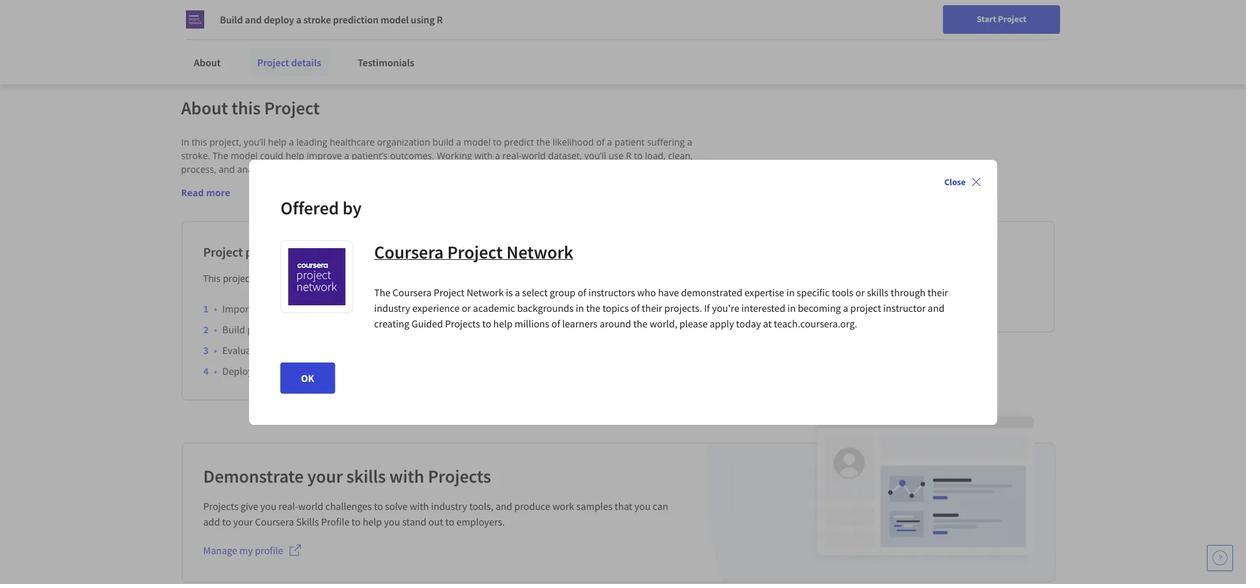 Task type: vqa. For each thing, say whether or not it's contained in the screenshot.
University of California, Berkeley image
no



Task type: describe. For each thing, give the bounding box(es) containing it.
leading
[[296, 136, 327, 148]]

with inside in this project, you'll help a leading healthcare organization build a model to predict the likelihood of a patient suffering a stroke. the model could help improve a patient's outcomes. working with a real-world dataset, you'll use r to load, clean, process, and analyze the data and then train multiple classification models to determine the best one for making accurate predictions. read more
[[475, 150, 493, 162]]

to left determine
[[499, 163, 508, 176]]

work
[[553, 500, 575, 513]]

and up • build prediction models
[[276, 303, 293, 316]]

steps:
[[485, 273, 510, 285]]

the down could
[[272, 163, 286, 176]]

a right is
[[515, 286, 520, 299]]

samples
[[577, 500, 613, 513]]

a left stroke at the top of page
[[296, 13, 302, 26]]

working
[[437, 150, 472, 162]]

• for • evaluate and select prediction models
[[214, 344, 217, 357]]

help down leading
[[286, 150, 304, 162]]

the right deploy
[[255, 365, 269, 378]]

show notifications image
[[1071, 16, 1087, 32]]

of down "who"
[[631, 302, 640, 315]]

project details link
[[249, 48, 329, 77]]

this for in
[[192, 136, 207, 148]]

tools,
[[469, 500, 494, 513]]

to up • import data and data preprocessing
[[311, 273, 320, 285]]

coursera enterprise logos image
[[765, 0, 1026, 24]]

analyze
[[237, 163, 269, 176]]

healthcare
[[330, 136, 375, 148]]

you right give
[[260, 500, 277, 513]]

offered by
[[281, 196, 362, 220]]

project inside the coursera project network is a select group of instructors who have demonstrated expertise in specific tools or skills through their industry experience or academic backgrounds in the topics of their projects. if you're interested in becoming a project instructor and creating guided projects to help millions of learners around the world, please apply today at teach.coursera.org.
[[851, 302, 882, 315]]

through
[[891, 286, 926, 299]]

around
[[600, 317, 631, 330]]

about this project
[[181, 96, 320, 120]]

apply
[[710, 317, 734, 330]]

you left can
[[635, 500, 651, 513]]

one
[[594, 163, 610, 176]]

• for • deploy the prediction model
[[214, 365, 217, 378]]

0 vertical spatial you'll
[[244, 136, 266, 148]]

predictions.
[[181, 177, 231, 189]]

a up working
[[456, 136, 462, 148]]

learners
[[563, 317, 598, 330]]

project up the "following"
[[447, 240, 503, 264]]

to left predict
[[493, 136, 502, 148]]

help inside the coursera project network is a select group of instructors who have demonstrated expertise in specific tools or skills through their industry experience or academic backgrounds in the topics of their projects. if you're interested in becoming a project instructor and creating guided projects to help millions of learners around the world, please apply today at teach.coursera.org.
[[494, 317, 513, 330]]

testimonials
[[358, 56, 415, 69]]

organization
[[377, 136, 430, 148]]

the inside in this project, you'll help a leading healthcare organization build a model to predict the likelihood of a patient suffering a stroke. the model could help improve a patient's outcomes. working with a real-world dataset, you'll use r to load, clean, process, and analyze the data and then train multiple classification models to determine the best one for making accurate predictions. read more
[[213, 150, 228, 162]]

prediction up ok
[[308, 344, 353, 357]]

following
[[444, 273, 483, 285]]

experience
[[412, 302, 460, 315]]

business
[[343, 19, 383, 32]]

you down solve
[[384, 516, 400, 529]]

0 horizontal spatial skills
[[347, 465, 386, 489]]

projects give you real-world challenges to solve with industry tools, and produce work samples that you can add to your coursera skills profile to help you stand out to employers.
[[203, 500, 669, 529]]

a left leading
[[289, 136, 294, 148]]

prediction down • import data and data preprocessing
[[247, 323, 292, 336]]

0 horizontal spatial r
[[437, 13, 443, 26]]

instructors
[[589, 286, 635, 299]]

is
[[506, 286, 513, 299]]

prediction down • evaluate and select prediction models at left
[[271, 365, 316, 378]]

and down improve on the top left of the page
[[309, 163, 326, 176]]

in left becoming
[[788, 302, 796, 315]]

and inside the coursera project network is a select group of instructors who have demonstrated expertise in specific tools or skills through their industry experience or academic backgrounds in the topics of their projects. if you're interested in becoming a project instructor and creating guided projects to help millions of learners around the world, please apply today at teach.coursera.org.
[[928, 302, 945, 315]]

real- inside projects give you real-world challenges to solve with industry tools, and produce work samples that you can add to your coursera skills profile to help you stand out to employers.
[[279, 500, 298, 513]]

network for coursera project network link to the bottom
[[918, 284, 956, 297]]

best
[[573, 163, 592, 176]]

1 vertical spatial build
[[222, 323, 245, 336]]

projects inside the coursera project network is a select group of instructors who have demonstrated expertise in specific tools or skills through their industry experience or academic backgrounds in the topics of their projects. if you're interested in becoming a project instructor and creating guided projects to help millions of learners around the world, please apply today at teach.coursera.org.
[[445, 317, 480, 330]]

making
[[627, 163, 658, 176]]

project left details
[[257, 56, 289, 69]]

predict
[[504, 136, 534, 148]]

• for • import data and data preprocessing
[[214, 303, 217, 316]]

group
[[550, 286, 576, 299]]

stroke.
[[181, 150, 210, 162]]

today
[[736, 317, 761, 330]]

requires
[[255, 273, 291, 285]]

build and deploy a stroke prediction model using r
[[220, 13, 443, 26]]

this project requires you to independently complete the following steps:
[[203, 273, 510, 285]]

likelihood
[[553, 136, 594, 148]]

model up working
[[464, 136, 491, 148]]

to down 'challenges'
[[352, 516, 361, 529]]

start project button
[[943, 5, 1061, 34]]

model right ok
[[318, 365, 346, 378]]

learn more button
[[843, 303, 888, 316]]

1 vertical spatial or
[[462, 302, 471, 315]]

help inside projects give you real-world challenges to solve with industry tools, and produce work samples that you can add to your coursera skills profile to help you stand out to employers.
[[363, 516, 382, 529]]

my
[[239, 545, 253, 558]]

stroke
[[304, 13, 331, 26]]

the up learners
[[586, 302, 601, 315]]

the inside the coursera project network is a select group of instructors who have demonstrated expertise in specific tools or skills through their industry experience or academic backgrounds in the topics of their projects. if you're interested in becoming a project instructor and creating guided projects to help millions of learners around the world, please apply today at teach.coursera.org.
[[374, 286, 391, 299]]

learn for learn more
[[843, 304, 866, 316]]

demonstrate your skills with projects
[[203, 465, 491, 489]]

you're
[[712, 302, 740, 315]]

1 horizontal spatial their
[[928, 286, 949, 299]]

1 vertical spatial their
[[642, 302, 663, 315]]

about for about
[[194, 56, 221, 69]]

about link
[[186, 48, 229, 77]]

add
[[203, 516, 220, 529]]

close
[[945, 176, 966, 188]]

english button
[[974, 0, 1052, 42]]

becoming
[[798, 302, 841, 315]]

patient
[[615, 136, 645, 148]]

to right add at the bottom left
[[222, 516, 231, 529]]

project details
[[257, 56, 321, 69]]

in up learners
[[576, 302, 584, 315]]

projects.
[[665, 302, 702, 315]]

that
[[615, 500, 633, 513]]

and inside projects give you real-world challenges to solve with industry tools, and produce work samples that you can add to your coursera skills profile to help you stand out to employers.
[[496, 500, 512, 513]]

start
[[977, 13, 997, 25]]

evaluate
[[222, 344, 260, 357]]

0 horizontal spatial for
[[328, 19, 341, 32]]

and up predictions.
[[219, 163, 235, 176]]

please
[[680, 317, 708, 330]]

expertise
[[745, 286, 785, 299]]

topics
[[603, 302, 629, 315]]

ok button
[[281, 363, 336, 394]]

creating
[[374, 317, 410, 330]]

train
[[350, 163, 370, 176]]

prediction right stroke at the top of page
[[333, 13, 379, 26]]

and down • build prediction models
[[262, 344, 278, 357]]

deploy
[[222, 365, 253, 378]]

if
[[704, 302, 710, 315]]

of right group
[[578, 286, 587, 299]]

interested
[[742, 302, 786, 315]]

1 vertical spatial models
[[294, 323, 326, 336]]

model up analyze
[[231, 150, 258, 162]]

project up leading
[[264, 96, 320, 120]]

offered
[[281, 196, 339, 220]]

• deploy the prediction model
[[214, 365, 346, 378]]

to right out
[[446, 516, 455, 529]]

for inside in this project, you'll help a leading healthcare organization build a model to predict the likelihood of a patient suffering a stroke. the model could help improve a patient's outcomes. working with a real-world dataset, you'll use r to load, clean, process, and analyze the data and then train multiple classification models to determine the best one for making accurate predictions. read more
[[613, 163, 625, 176]]

the right predict
[[537, 136, 550, 148]]

models inside in this project, you'll help a leading healthcare organization build a model to predict the likelihood of a patient suffering a stroke. the model could help improve a patient's outcomes. working with a real-world dataset, you'll use r to load, clean, process, and analyze the data and then train multiple classification models to determine the best one for making accurate predictions. read more
[[466, 163, 497, 176]]

details
[[291, 56, 321, 69]]

using
[[411, 13, 435, 26]]

coursera project network image
[[186, 10, 204, 29]]

instructor
[[884, 302, 926, 315]]

a right working
[[495, 150, 500, 162]]



Task type: locate. For each thing, give the bounding box(es) containing it.
this
[[203, 273, 221, 285]]

network for coursera project network link inside offered by dialog
[[507, 240, 574, 264]]

coursera project network link up "instructor"
[[843, 282, 956, 298]]

1 horizontal spatial learn
[[843, 304, 866, 316]]

1 vertical spatial the
[[374, 286, 391, 299]]

coursera project network
[[374, 240, 574, 264], [843, 284, 956, 297]]

guided
[[412, 317, 443, 330]]

0 horizontal spatial select
[[281, 344, 306, 357]]

1 vertical spatial your
[[233, 516, 253, 529]]

coursera
[[285, 19, 326, 32], [374, 240, 444, 264], [843, 284, 883, 297], [393, 286, 432, 299], [255, 516, 294, 529]]

project inside button
[[999, 13, 1027, 25]]

network up "instructor"
[[918, 284, 956, 297]]

1 horizontal spatial select
[[522, 286, 548, 299]]

preprocessing
[[316, 303, 378, 316]]

1 vertical spatial more
[[206, 187, 230, 199]]

learn more
[[843, 304, 888, 316]]

coursera project network link up the "following"
[[374, 240, 574, 264]]

project inside the coursera project network is a select group of instructors who have demonstrated expertise in specific tools or skills through their industry experience or academic backgrounds in the topics of their projects. if you're interested in becoming a project instructor and creating guided projects to help millions of learners around the world, please apply today at teach.coursera.org.
[[434, 286, 465, 299]]

coursera inside the coursera project network is a select group of instructors who have demonstrated expertise in specific tools or skills through their industry experience or academic backgrounds in the topics of their projects. if you're interested in becoming a project instructor and creating guided projects to help millions of learners around the world, please apply today at teach.coursera.org.
[[393, 286, 432, 299]]

network inside coursera project network link
[[918, 284, 956, 297]]

read more button
[[181, 186, 230, 200]]

1 horizontal spatial you'll
[[585, 150, 606, 162]]

the down dataset,
[[557, 163, 571, 176]]

r right use
[[626, 150, 632, 162]]

about up in
[[181, 96, 228, 120]]

suffering
[[647, 136, 685, 148]]

help up could
[[268, 136, 287, 148]]

a down the tools
[[843, 302, 849, 315]]

to up the 'making'
[[634, 150, 643, 162]]

for down use
[[613, 163, 625, 176]]

learn inside button
[[843, 304, 866, 316]]

project down the tools
[[851, 302, 882, 315]]

build right coursera project network icon
[[220, 13, 243, 26]]

0 horizontal spatial the
[[213, 150, 228, 162]]

0 horizontal spatial learn
[[203, 19, 228, 32]]

2 horizontal spatial network
[[918, 284, 956, 297]]

• evaluate and select prediction models
[[214, 344, 387, 357]]

about
[[194, 56, 221, 69], [181, 96, 228, 120]]

by
[[343, 196, 362, 220]]

this for about
[[232, 96, 261, 120]]

models up • evaluate and select prediction models at left
[[294, 323, 326, 336]]

offered by dialog
[[249, 160, 997, 425]]

0 horizontal spatial models
[[294, 323, 326, 336]]

0 vertical spatial this
[[232, 96, 261, 120]]

0 vertical spatial more
[[230, 19, 254, 32]]

accurate
[[661, 163, 697, 176]]

2 • from the top
[[214, 323, 217, 336]]

0 vertical spatial your
[[307, 465, 343, 489]]

coursera project network inside offered by dialog
[[374, 240, 574, 264]]

you'll up could
[[244, 136, 266, 148]]

this up project,
[[232, 96, 261, 120]]

outcomes.
[[390, 150, 435, 162]]

industry up out
[[431, 500, 467, 513]]

0 vertical spatial the
[[213, 150, 228, 162]]

about
[[256, 19, 283, 32]]

0 vertical spatial projects
[[445, 317, 480, 330]]

• down this
[[214, 323, 217, 336]]

skills up 'learn more' button
[[867, 286, 889, 299]]

build
[[433, 136, 454, 148]]

and left deploy
[[245, 13, 262, 26]]

coursera inside projects give you real-world challenges to solve with industry tools, and produce work samples that you can add to your coursera skills profile to help you stand out to employers.
[[255, 516, 294, 529]]

demonstrate
[[203, 465, 304, 489]]

coursera project network for coursera project network link to the bottom
[[843, 284, 956, 297]]

your down give
[[233, 516, 253, 529]]

1 horizontal spatial coursera project network
[[843, 284, 956, 297]]

0 vertical spatial real-
[[503, 150, 522, 162]]

models
[[466, 163, 497, 176], [294, 323, 326, 336], [355, 344, 387, 357]]

world up determine
[[522, 150, 546, 162]]

manage my profile link
[[203, 545, 302, 560]]

• build prediction models
[[214, 323, 326, 336]]

2 vertical spatial with
[[410, 500, 429, 513]]

2 vertical spatial models
[[355, 344, 387, 357]]

or left academic in the left bottom of the page
[[462, 302, 471, 315]]

2 horizontal spatial models
[[466, 163, 497, 176]]

help down academic in the left bottom of the page
[[494, 317, 513, 330]]

dataset,
[[548, 150, 582, 162]]

then
[[328, 163, 347, 176]]

1 horizontal spatial real-
[[503, 150, 522, 162]]

with right working
[[475, 150, 493, 162]]

real- inside in this project, you'll help a leading healthcare organization build a model to predict the likelihood of a patient suffering a stroke. the model could help improve a patient's outcomes. working with a real-world dataset, you'll use r to load, clean, process, and analyze the data and then train multiple classification models to determine the best one for making accurate predictions. read more
[[503, 150, 522, 162]]

0 vertical spatial about
[[194, 56, 221, 69]]

learn down the tools
[[843, 304, 866, 316]]

of down backgrounds
[[552, 317, 560, 330]]

0 vertical spatial world
[[522, 150, 546, 162]]

1 horizontal spatial for
[[613, 163, 625, 176]]

independently
[[322, 273, 383, 285]]

select up backgrounds
[[522, 286, 548, 299]]

stand
[[402, 516, 427, 529]]

• left import
[[214, 303, 217, 316]]

a down healthcare
[[344, 150, 349, 162]]

1 horizontal spatial network
[[507, 240, 574, 264]]

patient's
[[352, 150, 388, 162]]

models down creating
[[355, 344, 387, 357]]

2 vertical spatial more
[[867, 304, 888, 316]]

backgrounds
[[517, 302, 574, 315]]

profile
[[255, 545, 283, 558]]

• left deploy
[[214, 365, 217, 378]]

r
[[437, 13, 443, 26], [626, 150, 632, 162]]

0 vertical spatial select
[[522, 286, 548, 299]]

skills
[[296, 516, 319, 529]]

1 • from the top
[[214, 303, 217, 316]]

the down project,
[[213, 150, 228, 162]]

demonstrated
[[681, 286, 743, 299]]

in this project, you'll help a leading healthcare organization build a model to predict the likelihood of a patient suffering a stroke. the model could help improve a patient's outcomes. working with a real-world dataset, you'll use r to load, clean, process, and analyze the data and then train multiple classification models to determine the best one for making accurate predictions. read more
[[181, 136, 700, 199]]

your inside projects give you real-world challenges to solve with industry tools, and produce work samples that you can add to your coursera skills profile to help you stand out to employers.
[[233, 516, 253, 529]]

world inside projects give you real-world challenges to solve with industry tools, and produce work samples that you can add to your coursera skills profile to help you stand out to employers.
[[298, 500, 323, 513]]

0 vertical spatial coursera project network
[[374, 240, 574, 264]]

about for about this project
[[181, 96, 228, 120]]

with up stand
[[410, 500, 429, 513]]

this up stroke.
[[192, 136, 207, 148]]

manage my profile
[[203, 545, 283, 558]]

projects inside projects give you real-world challenges to solve with industry tools, and produce work samples that you can add to your coursera skills profile to help you stand out to employers.
[[203, 500, 239, 513]]

network inside the coursera project network is a select group of instructors who have demonstrated expertise in specific tools or skills through their industry experience or academic backgrounds in the topics of their projects. if you're interested in becoming a project instructor and creating guided projects to help millions of learners around the world, please apply today at teach.coursera.org.
[[467, 286, 504, 299]]

project up "instructor"
[[885, 284, 916, 297]]

to
[[493, 136, 502, 148], [634, 150, 643, 162], [499, 163, 508, 176], [311, 273, 320, 285], [482, 317, 491, 330], [374, 500, 383, 513], [222, 516, 231, 529], [352, 516, 361, 529], [446, 516, 455, 529]]

and right "instructor"
[[928, 302, 945, 315]]

0 vertical spatial industry
[[374, 302, 410, 315]]

select inside the coursera project network is a select group of instructors who have demonstrated expertise in specific tools or skills through their industry experience or academic backgrounds in the topics of their projects. if you're interested in becoming a project instructor and creating guided projects to help millions of learners around the world, please apply today at teach.coursera.org.
[[522, 286, 548, 299]]

shopping cart: 1 item image
[[942, 10, 967, 31]]

more inside in this project, you'll help a leading healthcare organization build a model to predict the likelihood of a patient suffering a stroke. the model could help improve a patient's outcomes. working with a real-world dataset, you'll use r to load, clean, process, and analyze the data and then train multiple classification models to determine the best one for making accurate predictions. read more
[[206, 187, 230, 199]]

employers.
[[457, 516, 505, 529]]

testimonials link
[[350, 48, 422, 77]]

1 vertical spatial projects
[[428, 465, 491, 489]]

0 horizontal spatial coursera project network
[[374, 240, 574, 264]]

1 vertical spatial you'll
[[585, 150, 606, 162]]

project right start
[[999, 13, 1027, 25]]

0 horizontal spatial coursera project network link
[[374, 240, 574, 264]]

the coursera project network is a select group of instructors who have demonstrated expertise in specific tools or skills through their industry experience or academic backgrounds in the topics of their projects. if you're interested in becoming a project instructor and creating guided projects to help millions of learners around the world, please apply today at teach.coursera.org.
[[374, 286, 949, 330]]

in left specific
[[787, 286, 795, 299]]

skills
[[867, 286, 889, 299], [347, 465, 386, 489]]

learn more about coursera for business
[[203, 19, 383, 32]]

industry inside the coursera project network is a select group of instructors who have demonstrated expertise in specific tools or skills through their industry experience or academic backgrounds in the topics of their projects. if you're interested in becoming a project instructor and creating guided projects to help millions of learners around the world, please apply today at teach.coursera.org.
[[374, 302, 410, 315]]

process,
[[181, 163, 216, 176]]

learn up about link
[[203, 19, 228, 32]]

with inside projects give you real-world challenges to solve with industry tools, and produce work samples that you can add to your coursera skills profile to help you stand out to employers.
[[410, 500, 429, 513]]

to down academic in the left bottom of the page
[[482, 317, 491, 330]]

coursera project network up the "following"
[[374, 240, 574, 264]]

with up solve
[[390, 465, 424, 489]]

1 horizontal spatial skills
[[867, 286, 889, 299]]

and right tools,
[[496, 500, 512, 513]]

their down "who"
[[642, 302, 663, 315]]

industry inside projects give you real-world challenges to solve with industry tools, and produce work samples that you can add to your coursera skills profile to help you stand out to employers.
[[431, 500, 467, 513]]

0 horizontal spatial or
[[462, 302, 471, 315]]

the left the "following"
[[428, 273, 442, 285]]

more for learn more about coursera for business
[[230, 19, 254, 32]]

in
[[181, 136, 189, 148]]

coursera project network link inside offered by dialog
[[374, 240, 574, 264]]

1 horizontal spatial coursera project network link
[[843, 282, 956, 298]]

1 vertical spatial about
[[181, 96, 228, 120]]

coursera project network link
[[374, 240, 574, 264], [843, 282, 956, 298]]

more inside button
[[867, 304, 888, 316]]

out
[[429, 516, 443, 529]]

data
[[288, 163, 307, 176], [254, 303, 274, 316], [295, 303, 314, 316]]

academic
[[473, 302, 515, 315]]

• import data and data preprocessing
[[214, 303, 378, 316]]

ok
[[301, 372, 315, 385]]

2 vertical spatial projects
[[203, 500, 239, 513]]

at
[[763, 317, 772, 330]]

the left world,
[[634, 317, 648, 330]]

real- up skills
[[279, 500, 298, 513]]

0 horizontal spatial you'll
[[244, 136, 266, 148]]

0 horizontal spatial network
[[467, 286, 504, 299]]

1 horizontal spatial your
[[307, 465, 343, 489]]

1 vertical spatial with
[[390, 465, 424, 489]]

0 vertical spatial for
[[328, 19, 341, 32]]

to inside the coursera project network is a select group of instructors who have demonstrated expertise in specific tools or skills through their industry experience or academic backgrounds in the topics of their projects. if you're interested in becoming a project instructor and creating guided projects to help millions of learners around the world, please apply today at teach.coursera.org.
[[482, 317, 491, 330]]

1 horizontal spatial project
[[851, 302, 882, 315]]

1 vertical spatial skills
[[347, 465, 386, 489]]

0 horizontal spatial your
[[233, 516, 253, 529]]

start project
[[977, 13, 1027, 25]]

help center image
[[1213, 551, 1228, 567]]

have
[[658, 286, 679, 299]]

a up use
[[607, 136, 613, 148]]

could
[[260, 150, 283, 162]]

1 horizontal spatial models
[[355, 344, 387, 357]]

1 vertical spatial real-
[[279, 500, 298, 513]]

1 vertical spatial this
[[192, 136, 207, 148]]

help down 'challenges'
[[363, 516, 382, 529]]

coursera project network for coursera project network link inside offered by dialog
[[374, 240, 574, 264]]

1 vertical spatial for
[[613, 163, 625, 176]]

0 horizontal spatial project
[[223, 273, 253, 285]]

0 vertical spatial build
[[220, 13, 243, 26]]

1 vertical spatial coursera project network
[[843, 284, 956, 297]]

world inside in this project, you'll help a leading healthcare organization build a model to predict the likelihood of a patient suffering a stroke. the model could help improve a patient's outcomes. working with a real-world dataset, you'll use r to load, clean, process, and analyze the data and then train multiple classification models to determine the best one for making accurate predictions. read more
[[522, 150, 546, 162]]

skills up 'challenges'
[[347, 465, 386, 489]]

1 horizontal spatial r
[[626, 150, 632, 162]]

for left 'business'
[[328, 19, 341, 32]]

import
[[222, 303, 252, 316]]

r inside in this project, you'll help a leading healthcare organization build a model to predict the likelihood of a patient suffering a stroke. the model could help improve a patient's outcomes. working with a real-world dataset, you'll use r to load, clean, process, and analyze the data and then train multiple classification models to determine the best one for making accurate predictions. read more
[[626, 150, 632, 162]]

project,
[[210, 136, 242, 148]]

this
[[232, 96, 261, 120], [192, 136, 207, 148]]

of inside in this project, you'll help a leading healthcare organization build a model to predict the likelihood of a patient suffering a stroke. the model could help improve a patient's outcomes. working with a real-world dataset, you'll use r to load, clean, process, and analyze the data and then train multiple classification models to determine the best one for making accurate predictions. read more
[[596, 136, 605, 148]]

0 horizontal spatial world
[[298, 500, 323, 513]]

select up the • deploy the prediction model
[[281, 344, 306, 357]]

learn for learn more about coursera for business
[[203, 19, 228, 32]]

0 horizontal spatial industry
[[374, 302, 410, 315]]

plan
[[245, 244, 270, 260]]

solve
[[385, 500, 408, 513]]

project down the "following"
[[434, 286, 465, 299]]

this inside in this project, you'll help a leading healthcare organization build a model to predict the likelihood of a patient suffering a stroke. the model could help improve a patient's outcomes. working with a real-world dataset, you'll use r to load, clean, process, and analyze the data and then train multiple classification models to determine the best one for making accurate predictions. read more
[[192, 136, 207, 148]]

0 vertical spatial r
[[437, 13, 443, 26]]

build
[[220, 13, 243, 26], [222, 323, 245, 336]]

• for • build prediction models
[[214, 323, 217, 336]]

more for learn more
[[867, 304, 888, 316]]

a up clean,
[[688, 136, 693, 148]]

1 horizontal spatial or
[[856, 286, 865, 299]]

1 horizontal spatial the
[[374, 286, 391, 299]]

you right requires
[[293, 273, 309, 285]]

network up group
[[507, 240, 574, 264]]

real- down predict
[[503, 150, 522, 162]]

skills inside the coursera project network is a select group of instructors who have demonstrated expertise in specific tools or skills through their industry experience or academic backgrounds in the topics of their projects. if you're interested in becoming a project instructor and creating guided projects to help millions of learners around the world, please apply today at teach.coursera.org.
[[867, 286, 889, 299]]

•
[[214, 303, 217, 316], [214, 323, 217, 336], [214, 344, 217, 357], [214, 365, 217, 378]]

0 vertical spatial with
[[475, 150, 493, 162]]

project plan
[[203, 244, 270, 260]]

0 vertical spatial or
[[856, 286, 865, 299]]

project up this
[[203, 244, 243, 260]]

projects down experience
[[445, 317, 480, 330]]

complete
[[386, 273, 425, 285]]

or
[[856, 286, 865, 299], [462, 302, 471, 315]]

0 vertical spatial learn
[[203, 19, 228, 32]]

0 vertical spatial coursera project network link
[[374, 240, 574, 264]]

who
[[638, 286, 656, 299]]

3 • from the top
[[214, 344, 217, 357]]

models down working
[[466, 163, 497, 176]]

improve
[[307, 150, 342, 162]]

projects up add at the bottom left
[[203, 500, 239, 513]]

1 vertical spatial world
[[298, 500, 323, 513]]

model left using
[[381, 13, 409, 26]]

1 vertical spatial select
[[281, 344, 306, 357]]

to left solve
[[374, 500, 383, 513]]

industry
[[374, 302, 410, 315], [431, 500, 467, 513]]

coursera project network up "instructor"
[[843, 284, 956, 297]]

r right using
[[437, 13, 443, 26]]

1 horizontal spatial this
[[232, 96, 261, 120]]

in
[[787, 286, 795, 299], [576, 302, 584, 315], [788, 302, 796, 315]]

industry up creating
[[374, 302, 410, 315]]

1 vertical spatial learn
[[843, 304, 866, 316]]

world,
[[650, 317, 678, 330]]

their
[[928, 286, 949, 299], [642, 302, 663, 315]]

their right through on the right
[[928, 286, 949, 299]]

1 horizontal spatial world
[[522, 150, 546, 162]]

build down import
[[222, 323, 245, 336]]

0 vertical spatial skills
[[867, 286, 889, 299]]

1 vertical spatial project
[[851, 302, 882, 315]]

0 horizontal spatial real-
[[279, 500, 298, 513]]

can
[[653, 500, 669, 513]]

the down complete
[[374, 286, 391, 299]]

multiple
[[372, 163, 407, 176]]

data inside in this project, you'll help a leading healthcare organization build a model to predict the likelihood of a patient suffering a stroke. the model could help improve a patient's outcomes. working with a real-world dataset, you'll use r to load, clean, process, and analyze the data and then train multiple classification models to determine the best one for making accurate predictions. read more
[[288, 163, 307, 176]]

None search field
[[185, 8, 498, 34]]

project right this
[[223, 273, 253, 285]]

1 horizontal spatial industry
[[431, 500, 467, 513]]

4 • from the top
[[214, 365, 217, 378]]

english
[[997, 15, 1029, 28]]

0 horizontal spatial their
[[642, 302, 663, 315]]

0 horizontal spatial this
[[192, 136, 207, 148]]

0 vertical spatial their
[[928, 286, 949, 299]]

1 vertical spatial coursera project network link
[[843, 282, 956, 298]]

deploy
[[264, 13, 294, 26]]

classification
[[409, 163, 463, 176]]

for
[[328, 19, 341, 32], [613, 163, 625, 176]]

or right the tools
[[856, 286, 865, 299]]

world up skills
[[298, 500, 323, 513]]

0 vertical spatial models
[[466, 163, 497, 176]]

1 vertical spatial r
[[626, 150, 632, 162]]

challenges
[[326, 500, 372, 513]]

1 vertical spatial industry
[[431, 500, 467, 513]]

teach.coursera.org.
[[774, 317, 858, 330]]

specific
[[797, 286, 830, 299]]

0 vertical spatial project
[[223, 273, 253, 285]]



